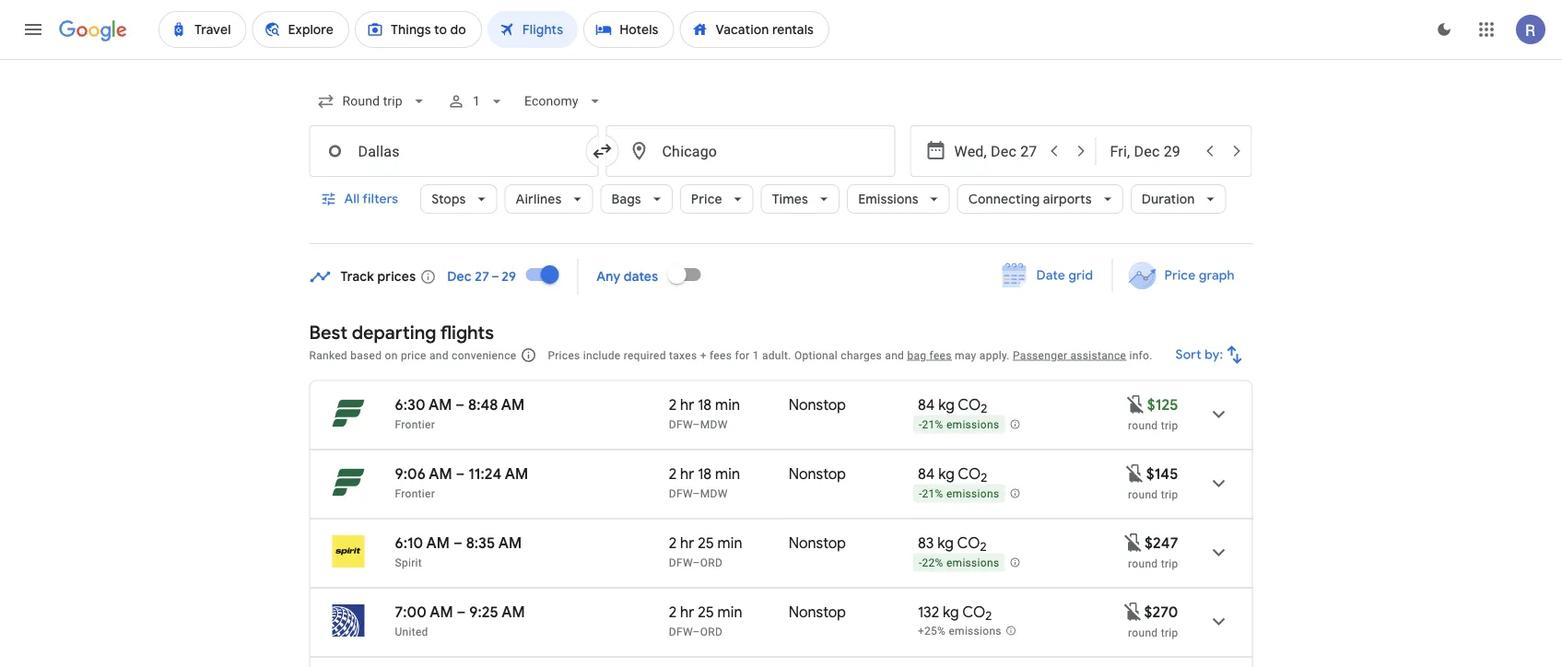 Task type: describe. For each thing, give the bounding box(es) containing it.
all filters button
[[309, 177, 413, 221]]

125 US dollars text field
[[1148, 396, 1179, 414]]

Arrival time: 8:48 AM. text field
[[468, 396, 525, 414]]

total duration 2 hr 25 min. element for 83
[[669, 534, 789, 555]]

dfw for 11:24 am
[[669, 487, 693, 500]]

6:30
[[395, 396, 426, 414]]

price button
[[680, 177, 754, 221]]

taxes
[[669, 349, 697, 362]]

round trip for $145
[[1129, 488, 1179, 501]]

sort
[[1176, 347, 1202, 363]]

trip for $125
[[1161, 419, 1179, 432]]

22%
[[922, 557, 944, 570]]

kg for $145
[[939, 465, 955, 484]]

kg for $247
[[938, 534, 954, 553]]

dfw for 9:25 am
[[669, 626, 693, 638]]

1 button
[[440, 79, 513, 124]]

Arrival time: 11:24 AM. text field
[[469, 465, 528, 484]]

co for $270
[[963, 603, 986, 622]]

nonstop flight. element for 8:48 am
[[789, 396, 846, 417]]

am right 11:24
[[505, 465, 528, 484]]

any dates
[[597, 269, 659, 285]]

2 and from the left
[[885, 349, 905, 362]]

required
[[624, 349, 666, 362]]

hr for 8:48 am
[[681, 396, 695, 414]]

– inside 6:10 am – 8:35 am spirit
[[454, 534, 463, 553]]

9:25
[[470, 603, 499, 622]]

based
[[351, 349, 382, 362]]

apply.
[[980, 349, 1010, 362]]

best departing flights
[[309, 321, 494, 344]]

all
[[344, 191, 360, 207]]

swap origin and destination. image
[[591, 140, 614, 162]]

84 kg co 2 for $145
[[918, 465, 988, 486]]

stops
[[432, 191, 466, 207]]

this price for this flight doesn't include overhead bin access. if you need a carry-on bag, use the bags filter to update prices. image for $145
[[1125, 463, 1147, 485]]

bags
[[612, 191, 642, 207]]

bag
[[908, 349, 927, 362]]

2 hr 18 min dfw – mdw for 8:48 am
[[669, 396, 740, 431]]

18 for 11:24 am
[[698, 465, 712, 484]]

flight details. leaves dallas/fort worth international airport at 6:30 am on wednesday, december 27 and arrives at chicago midway international airport at 8:48 am on wednesday, december 27. image
[[1197, 392, 1241, 437]]

83 kg co 2
[[918, 534, 987, 555]]

trip for $270
[[1161, 626, 1179, 639]]

prices
[[548, 349, 580, 362]]

emissions for $125
[[947, 419, 1000, 432]]

2 hr 18 min dfw – mdw for 11:24 am
[[669, 465, 740, 500]]

6:10 am – 8:35 am spirit
[[395, 534, 522, 569]]

dfw for 8:48 am
[[669, 418, 693, 431]]

price for price
[[691, 191, 723, 207]]

main menu image
[[22, 18, 44, 41]]

Departure time: 9:06 AM. text field
[[395, 465, 452, 484]]

dates
[[624, 269, 659, 285]]

co for $145
[[958, 465, 981, 484]]

– inside 9:06 am – 11:24 am frontier
[[456, 465, 465, 484]]

-22% emissions
[[919, 557, 1000, 570]]

round trip for $247
[[1129, 557, 1179, 570]]

best
[[309, 321, 348, 344]]

– inside the 7:00 am – 9:25 am united
[[457, 603, 466, 622]]

total duration 2 hr 18 min. element for 8:48 am
[[669, 396, 789, 417]]

times
[[772, 191, 809, 207]]

prices
[[378, 269, 416, 285]]

18 for 8:48 am
[[698, 396, 712, 414]]

on
[[385, 349, 398, 362]]

change appearance image
[[1423, 7, 1467, 52]]

7:00 am – 9:25 am united
[[395, 603, 525, 638]]

may
[[955, 349, 977, 362]]

this price for this flight doesn't include overhead bin access. if you need a carry-on bag, use the bags filter to update prices. image for $125
[[1125, 393, 1148, 416]]

leaves dallas/fort worth international airport at 9:06 am on wednesday, december 27 and arrives at chicago midway international airport at 11:24 am on wednesday, december 27. element
[[395, 465, 528, 484]]

all filters
[[344, 191, 398, 207]]

min for 8:48 am
[[716, 396, 740, 414]]

min for 9:25 am
[[718, 603, 743, 622]]

11:24
[[469, 465, 502, 484]]

sort by: button
[[1169, 333, 1253, 377]]

$125
[[1148, 396, 1179, 414]]

convenience
[[452, 349, 517, 362]]

emissions button
[[847, 177, 950, 221]]

emissions for $145
[[947, 488, 1000, 501]]

flight details. leaves dallas/fort worth international airport at 6:10 am on wednesday, december 27 and arrives at o'hare international airport at 8:35 am on wednesday, december 27. image
[[1197, 531, 1241, 575]]

graph
[[1199, 267, 1235, 284]]

mdw for 8:48 am
[[700, 418, 728, 431]]

1 inside popup button
[[473, 94, 480, 109]]

83
[[918, 534, 934, 553]]

frontier for 9:06
[[395, 487, 435, 500]]

track prices
[[341, 269, 416, 285]]

airlines
[[516, 191, 562, 207]]

round for $145
[[1129, 488, 1158, 501]]

passenger
[[1013, 349, 1068, 362]]

nonstop flight. element for 11:24 am
[[789, 465, 846, 486]]

+25%
[[918, 625, 946, 638]]

connecting airports
[[969, 191, 1092, 207]]

– inside 6:30 am – 8:48 am frontier
[[456, 396, 465, 414]]

loading results progress bar
[[0, 59, 1563, 63]]

- for $145
[[919, 488, 922, 501]]

132 kg co 2
[[918, 603, 992, 624]]

leaves dallas/fort worth international airport at 6:10 am on wednesday, december 27 and arrives at o'hare international airport at 8:35 am on wednesday, december 27. element
[[395, 534, 522, 553]]

co for $247
[[957, 534, 980, 553]]

connecting
[[969, 191, 1040, 207]]

9:06
[[395, 465, 426, 484]]

1 fees from the left
[[710, 349, 732, 362]]

+
[[700, 349, 707, 362]]

sort by:
[[1176, 347, 1224, 363]]

emissions
[[858, 191, 919, 207]]

dec 27 – 29
[[447, 269, 517, 285]]

any
[[597, 269, 621, 285]]

round for $270
[[1129, 626, 1158, 639]]

passenger assistance button
[[1013, 349, 1127, 362]]

date
[[1037, 267, 1066, 284]]

hr for 11:24 am
[[681, 465, 695, 484]]

nonstop flight. element for 9:25 am
[[789, 603, 846, 625]]

ranked
[[309, 349, 348, 362]]

find the best price region
[[309, 253, 1253, 307]]

247 US dollars text field
[[1145, 534, 1179, 553]]

airports
[[1043, 191, 1092, 207]]

84 for $125
[[918, 396, 935, 414]]

adult.
[[762, 349, 792, 362]]

total duration 2 hr 18 min. element for 11:24 am
[[669, 465, 789, 486]]

am right 9:25
[[502, 603, 525, 622]]

$247
[[1145, 534, 1179, 553]]



Task type: locate. For each thing, give the bounding box(es) containing it.
$270
[[1145, 603, 1179, 622]]

am right 7:00
[[430, 603, 453, 622]]

2 hr 25 min dfw – ord for 8:35 am
[[669, 534, 743, 569]]

frontier for 6:30
[[395, 418, 435, 431]]

round trip for $125
[[1129, 419, 1179, 432]]

total duration 2 hr 18 min. element
[[669, 396, 789, 417], [669, 465, 789, 486]]

1 horizontal spatial and
[[885, 349, 905, 362]]

1 vertical spatial this price for this flight doesn't include overhead bin access. if you need a carry-on bag, use the bags filter to update prices. image
[[1125, 463, 1147, 485]]

6:10
[[395, 534, 423, 553]]

0 vertical spatial 1
[[473, 94, 480, 109]]

4 hr from the top
[[681, 603, 695, 622]]

min for 11:24 am
[[716, 465, 740, 484]]

3 - from the top
[[919, 557, 922, 570]]

21% for $145
[[922, 488, 944, 501]]

3 nonstop flight. element from the top
[[789, 534, 846, 555]]

frontier inside 9:06 am – 11:24 am frontier
[[395, 487, 435, 500]]

0 horizontal spatial and
[[430, 349, 449, 362]]

this price for this flight doesn't include overhead bin access. if you need a carry-on bag, use the bags filter to update prices. image down assistance
[[1125, 393, 1148, 416]]

1 nonstop from the top
[[789, 396, 846, 414]]

price inside 'button'
[[1165, 267, 1196, 284]]

round trip
[[1129, 419, 1179, 432], [1129, 488, 1179, 501], [1129, 557, 1179, 570], [1129, 626, 1179, 639]]

2 25 from the top
[[698, 603, 714, 622]]

6:30 am – 8:48 am frontier
[[395, 396, 525, 431]]

kg inside 83 kg co 2
[[938, 534, 954, 553]]

- down bag
[[919, 419, 922, 432]]

fees right +
[[710, 349, 732, 362]]

assistance
[[1071, 349, 1127, 362]]

emissions down the 132 kg co 2
[[949, 625, 1002, 638]]

1 vertical spatial 18
[[698, 465, 712, 484]]

price graph
[[1165, 267, 1235, 284]]

8:48
[[468, 396, 498, 414]]

1 vertical spatial ord
[[700, 626, 723, 638]]

1 inside the best departing flights main content
[[753, 349, 759, 362]]

flights
[[440, 321, 494, 344]]

date grid button
[[989, 259, 1108, 292]]

2
[[669, 396, 677, 414], [981, 401, 988, 417], [669, 465, 677, 484], [981, 470, 988, 486], [669, 534, 677, 553], [980, 540, 987, 555], [669, 603, 677, 622], [986, 609, 992, 624]]

round trip for $270
[[1129, 626, 1179, 639]]

2 frontier from the top
[[395, 487, 435, 500]]

None text field
[[606, 125, 896, 177]]

9:06 am – 11:24 am frontier
[[395, 465, 528, 500]]

am
[[429, 396, 452, 414], [501, 396, 525, 414], [429, 465, 452, 484], [505, 465, 528, 484], [427, 534, 450, 553], [498, 534, 522, 553], [430, 603, 453, 622], [502, 603, 525, 622]]

1 nonstop flight. element from the top
[[789, 396, 846, 417]]

bags button
[[601, 177, 673, 221]]

price for price graph
[[1165, 267, 1196, 284]]

am right 6:10
[[427, 534, 450, 553]]

2 84 from the top
[[918, 465, 935, 484]]

price left graph
[[1165, 267, 1196, 284]]

0 vertical spatial 84 kg co 2
[[918, 396, 988, 417]]

1 horizontal spatial fees
[[930, 349, 952, 362]]

emissions down may
[[947, 419, 1000, 432]]

2 inside the 132 kg co 2
[[986, 609, 992, 624]]

0 horizontal spatial price
[[691, 191, 723, 207]]

bag fees button
[[908, 349, 952, 362]]

0 vertical spatial 18
[[698, 396, 712, 414]]

1 frontier from the top
[[395, 418, 435, 431]]

round trip down 145 us dollars text box
[[1129, 488, 1179, 501]]

stops button
[[421, 177, 497, 221]]

84 for $145
[[918, 465, 935, 484]]

am right 8:48
[[501, 396, 525, 414]]

4 round trip from the top
[[1129, 626, 1179, 639]]

4 nonstop flight. element from the top
[[789, 603, 846, 625]]

1 vertical spatial 21%
[[922, 488, 944, 501]]

1 vertical spatial 25
[[698, 603, 714, 622]]

learn more about ranking image
[[520, 347, 537, 364]]

21% for $125
[[922, 419, 944, 432]]

27 – 29
[[475, 269, 517, 285]]

1 2 hr 25 min dfw – ord from the top
[[669, 534, 743, 569]]

0 horizontal spatial fees
[[710, 349, 732, 362]]

1 vertical spatial 1
[[753, 349, 759, 362]]

-21% emissions for $145
[[919, 488, 1000, 501]]

2 hr from the top
[[681, 465, 695, 484]]

co for $125
[[958, 396, 981, 414]]

kg up +25% emissions
[[943, 603, 960, 622]]

Return text field
[[1111, 126, 1195, 176]]

am right 8:35
[[498, 534, 522, 553]]

frontier
[[395, 418, 435, 431], [395, 487, 435, 500]]

1 vertical spatial total duration 2 hr 18 min. element
[[669, 465, 789, 486]]

1 round trip from the top
[[1129, 419, 1179, 432]]

1 vertical spatial 2 hr 25 min dfw – ord
[[669, 603, 743, 638]]

132
[[918, 603, 940, 622]]

duration
[[1142, 191, 1195, 207]]

and right price
[[430, 349, 449, 362]]

kg up 83 kg co 2
[[939, 465, 955, 484]]

None field
[[309, 85, 436, 118], [517, 85, 612, 118], [309, 85, 436, 118], [517, 85, 612, 118]]

this price for this flight doesn't include overhead bin access. if you need a carry-on bag, use the bags filter to update prices. image down this price for this flight doesn't include overhead bin access. if you need a carry-on bag, use the bags filter to update prices. image
[[1122, 601, 1145, 623]]

round down the $270
[[1129, 626, 1158, 639]]

1 and from the left
[[430, 349, 449, 362]]

Departure time: 6:10 AM. text field
[[395, 534, 450, 553]]

nonstop flight. element for 8:35 am
[[789, 534, 846, 555]]

21%
[[922, 419, 944, 432], [922, 488, 944, 501]]

0 vertical spatial -21% emissions
[[919, 419, 1000, 432]]

3 round trip from the top
[[1129, 557, 1179, 570]]

4 nonstop from the top
[[789, 603, 846, 622]]

1 mdw from the top
[[700, 418, 728, 431]]

-21% emissions for $125
[[919, 419, 1000, 432]]

united
[[395, 626, 428, 638]]

0 horizontal spatial 1
[[473, 94, 480, 109]]

Arrival time: 8:35 AM. text field
[[466, 534, 522, 553]]

duration button
[[1131, 177, 1227, 221]]

price graph button
[[1117, 259, 1250, 292]]

Departure time: 6:30 AM. text field
[[395, 396, 452, 414]]

0 vertical spatial 2 hr 25 min dfw – ord
[[669, 534, 743, 569]]

2 nonstop flight. element from the top
[[789, 465, 846, 486]]

round trip down the $270
[[1129, 626, 1179, 639]]

learn more about tracked prices image
[[420, 269, 436, 285]]

1 horizontal spatial price
[[1165, 267, 1196, 284]]

4 round from the top
[[1129, 626, 1158, 639]]

3 nonstop from the top
[[789, 534, 846, 553]]

3 round from the top
[[1129, 557, 1158, 570]]

hr for 8:35 am
[[681, 534, 695, 553]]

0 vertical spatial frontier
[[395, 418, 435, 431]]

2 84 kg co 2 from the top
[[918, 465, 988, 486]]

trip down the $270
[[1161, 626, 1179, 639]]

kg inside the 132 kg co 2
[[943, 603, 960, 622]]

emissions up 83 kg co 2
[[947, 488, 1000, 501]]

2 fees from the left
[[930, 349, 952, 362]]

84 kg co 2 down may
[[918, 396, 988, 417]]

round trip down $247 text field
[[1129, 557, 1179, 570]]

round down 125 us dollars text field
[[1129, 419, 1158, 432]]

ord for 9:25 am
[[700, 626, 723, 638]]

0 vertical spatial 84
[[918, 396, 935, 414]]

1 21% from the top
[[922, 419, 944, 432]]

nonstop for 9:25 am
[[789, 603, 846, 622]]

0 vertical spatial ord
[[700, 556, 723, 569]]

filters
[[363, 191, 398, 207]]

by:
[[1205, 347, 1224, 363]]

total duration 2 hr 25 min. element for 132
[[669, 603, 789, 625]]

include
[[583, 349, 621, 362]]

co inside the 132 kg co 2
[[963, 603, 986, 622]]

1 vertical spatial -21% emissions
[[919, 488, 1000, 501]]

kg right 83
[[938, 534, 954, 553]]

2 total duration 2 hr 18 min. element from the top
[[669, 465, 789, 486]]

2 2 hr 25 min dfw – ord from the top
[[669, 603, 743, 638]]

trip down 125 us dollars text field
[[1161, 419, 1179, 432]]

- for $247
[[919, 557, 922, 570]]

None search field
[[309, 79, 1253, 244]]

2 ord from the top
[[700, 626, 723, 638]]

co
[[958, 396, 981, 414], [958, 465, 981, 484], [957, 534, 980, 553], [963, 603, 986, 622]]

leaves dallas/fort worth international airport at 7:00 am on wednesday, december 27 and arrives at o'hare international airport at 9:25 am on wednesday, december 27. element
[[395, 603, 525, 622]]

total duration 2 hr 25 min. element
[[669, 534, 789, 555], [669, 603, 789, 625]]

price right bags popup button
[[691, 191, 723, 207]]

trip for $247
[[1161, 557, 1179, 570]]

trip down 145 us dollars text box
[[1161, 488, 1179, 501]]

dfw for 8:35 am
[[669, 556, 693, 569]]

1 vertical spatial frontier
[[395, 487, 435, 500]]

1 84 kg co 2 from the top
[[918, 396, 988, 417]]

4 trip from the top
[[1161, 626, 1179, 639]]

nonstop for 8:48 am
[[789, 396, 846, 414]]

1 total duration 2 hr 25 min. element from the top
[[669, 534, 789, 555]]

25 for 9:25 am
[[698, 603, 714, 622]]

0 vertical spatial 21%
[[922, 419, 944, 432]]

8:35
[[466, 534, 495, 553]]

co down may
[[958, 396, 981, 414]]

hr for 9:25 am
[[681, 603, 695, 622]]

- up 83
[[919, 488, 922, 501]]

2 vertical spatial this price for this flight doesn't include overhead bin access. if you need a carry-on bag, use the bags filter to update prices. image
[[1122, 601, 1145, 623]]

21% up 83
[[922, 488, 944, 501]]

0 vertical spatial 2 hr 18 min dfw – mdw
[[669, 396, 740, 431]]

0 vertical spatial 25
[[698, 534, 714, 553]]

$145
[[1147, 465, 1179, 484]]

round for $247
[[1129, 557, 1158, 570]]

this price for this flight doesn't include overhead bin access. if you need a carry-on bag, use the bags filter to update prices. image
[[1125, 393, 1148, 416], [1125, 463, 1147, 485], [1122, 601, 1145, 623]]

frontier inside 6:30 am – 8:48 am frontier
[[395, 418, 435, 431]]

spirit
[[395, 556, 422, 569]]

1 vertical spatial total duration 2 hr 25 min. element
[[669, 603, 789, 625]]

4 dfw from the top
[[669, 626, 693, 638]]

and
[[430, 349, 449, 362], [885, 349, 905, 362]]

3 dfw from the top
[[669, 556, 693, 569]]

1 hr from the top
[[681, 396, 695, 414]]

fees right bag
[[930, 349, 952, 362]]

2 dfw from the top
[[669, 487, 693, 500]]

-21% emissions up 83 kg co 2
[[919, 488, 1000, 501]]

min
[[716, 396, 740, 414], [716, 465, 740, 484], [718, 534, 743, 553], [718, 603, 743, 622]]

84 kg co 2 up 83 kg co 2
[[918, 465, 988, 486]]

ranked based on price and convenience
[[309, 349, 517, 362]]

1 25 from the top
[[698, 534, 714, 553]]

0 vertical spatial mdw
[[700, 418, 728, 431]]

0 vertical spatial total duration 2 hr 25 min. element
[[669, 534, 789, 555]]

145 US dollars text field
[[1147, 465, 1179, 484]]

emissions down 83 kg co 2
[[947, 557, 1000, 570]]

1 ord from the top
[[700, 556, 723, 569]]

1 - from the top
[[919, 419, 922, 432]]

dec
[[447, 269, 472, 285]]

1 horizontal spatial 1
[[753, 349, 759, 362]]

trip for $145
[[1161, 488, 1179, 501]]

Arrival time: 9:25 AM. text field
[[470, 603, 525, 622]]

nonstop
[[789, 396, 846, 414], [789, 465, 846, 484], [789, 534, 846, 553], [789, 603, 846, 622]]

ord for 8:35 am
[[700, 556, 723, 569]]

2 trip from the top
[[1161, 488, 1179, 501]]

0 vertical spatial price
[[691, 191, 723, 207]]

84 kg co 2 for $125
[[918, 396, 988, 417]]

kg for $125
[[939, 396, 955, 414]]

1 vertical spatial mdw
[[700, 487, 728, 500]]

2 round from the top
[[1129, 488, 1158, 501]]

flight details. leaves dallas/fort worth international airport at 9:06 am on wednesday, december 27 and arrives at chicago midway international airport at 11:24 am on wednesday, december 27. image
[[1197, 461, 1241, 506]]

–
[[456, 396, 465, 414], [693, 418, 700, 431], [456, 465, 465, 484], [693, 487, 700, 500], [454, 534, 463, 553], [693, 556, 700, 569], [457, 603, 466, 622], [693, 626, 700, 638]]

emissions
[[947, 419, 1000, 432], [947, 488, 1000, 501], [947, 557, 1000, 570], [949, 625, 1002, 638]]

frontier down 6:30
[[395, 418, 435, 431]]

2 18 from the top
[[698, 465, 712, 484]]

min for 8:35 am
[[718, 534, 743, 553]]

mdw for 11:24 am
[[700, 487, 728, 500]]

nonstop for 11:24 am
[[789, 465, 846, 484]]

co up +25% emissions
[[963, 603, 986, 622]]

None text field
[[309, 125, 599, 177]]

84
[[918, 396, 935, 414], [918, 465, 935, 484]]

price
[[691, 191, 723, 207], [1165, 267, 1196, 284]]

am right 6:30
[[429, 396, 452, 414]]

trip down $247 text field
[[1161, 557, 1179, 570]]

this price for this flight doesn't include overhead bin access. if you need a carry-on bag, use the bags filter to update prices. image for $270
[[1122, 601, 1145, 623]]

connecting airports button
[[958, 177, 1124, 221]]

1 vertical spatial 84 kg co 2
[[918, 465, 988, 486]]

2 nonstop from the top
[[789, 465, 846, 484]]

2 mdw from the top
[[700, 487, 728, 500]]

2 hr 18 min dfw – mdw
[[669, 396, 740, 431], [669, 465, 740, 500]]

track
[[341, 269, 374, 285]]

grid
[[1069, 267, 1094, 284]]

round trip down 125 us dollars text field
[[1129, 419, 1179, 432]]

84 kg co 2
[[918, 396, 988, 417], [918, 465, 988, 486]]

1
[[473, 94, 480, 109], [753, 349, 759, 362]]

departing
[[352, 321, 436, 344]]

0 vertical spatial this price for this flight doesn't include overhead bin access. if you need a carry-on bag, use the bags filter to update prices. image
[[1125, 393, 1148, 416]]

nonstop flight. element
[[789, 396, 846, 417], [789, 465, 846, 486], [789, 534, 846, 555], [789, 603, 846, 625]]

7:00
[[395, 603, 427, 622]]

1 trip from the top
[[1161, 419, 1179, 432]]

21% down the bag fees button on the right bottom
[[922, 419, 944, 432]]

airlines button
[[505, 177, 593, 221]]

kg down the bag fees button on the right bottom
[[939, 396, 955, 414]]

0 vertical spatial -
[[919, 419, 922, 432]]

2 - from the top
[[919, 488, 922, 501]]

1 18 from the top
[[698, 396, 712, 414]]

1 vertical spatial -
[[919, 488, 922, 501]]

prices include required taxes + fees for 1 adult. optional charges and bag fees may apply. passenger assistance
[[548, 349, 1127, 362]]

leaves dallas/fort worth international airport at 6:30 am on wednesday, december 27 and arrives at chicago midway international airport at 8:48 am on wednesday, december 27. element
[[395, 396, 525, 414]]

1 -21% emissions from the top
[[919, 419, 1000, 432]]

for
[[735, 349, 750, 362]]

Departure text field
[[955, 126, 1040, 176]]

kg for $270
[[943, 603, 960, 622]]

84 down the bag fees button on the right bottom
[[918, 396, 935, 414]]

-21% emissions
[[919, 419, 1000, 432], [919, 488, 1000, 501]]

2 hr 25 min dfw – ord for 9:25 am
[[669, 603, 743, 638]]

best departing flights main content
[[309, 253, 1253, 668]]

2 -21% emissions from the top
[[919, 488, 1000, 501]]

1 vertical spatial price
[[1165, 267, 1196, 284]]

2 total duration 2 hr 25 min. element from the top
[[669, 603, 789, 625]]

Departure time: 7:00 AM. text field
[[395, 603, 453, 622]]

charges
[[841, 349, 882, 362]]

this price for this flight doesn't include overhead bin access. if you need a carry-on bag, use the bags filter to update prices. image up this price for this flight doesn't include overhead bin access. if you need a carry-on bag, use the bags filter to update prices. image
[[1125, 463, 1147, 485]]

round for $125
[[1129, 419, 1158, 432]]

1 dfw from the top
[[669, 418, 693, 431]]

flight details. leaves dallas/fort worth international airport at 7:00 am on wednesday, december 27 and arrives at o'hare international airport at 9:25 am on wednesday, december 27. image
[[1197, 600, 1241, 644]]

co up -22% emissions
[[957, 534, 980, 553]]

2 21% from the top
[[922, 488, 944, 501]]

1 vertical spatial 84
[[918, 465, 935, 484]]

1 round from the top
[[1129, 419, 1158, 432]]

price
[[401, 349, 427, 362]]

1 total duration 2 hr 18 min. element from the top
[[669, 396, 789, 417]]

84 up 83
[[918, 465, 935, 484]]

round down this price for this flight doesn't include overhead bin access. if you need a carry-on bag, use the bags filter to update prices. image
[[1129, 557, 1158, 570]]

-21% emissions down may
[[919, 419, 1000, 432]]

trip
[[1161, 419, 1179, 432], [1161, 488, 1179, 501], [1161, 557, 1179, 570], [1161, 626, 1179, 639]]

kg
[[939, 396, 955, 414], [939, 465, 955, 484], [938, 534, 954, 553], [943, 603, 960, 622]]

dfw
[[669, 418, 693, 431], [669, 487, 693, 500], [669, 556, 693, 569], [669, 626, 693, 638]]

3 trip from the top
[[1161, 557, 1179, 570]]

round down the $145
[[1129, 488, 1158, 501]]

1 2 hr 18 min dfw – mdw from the top
[[669, 396, 740, 431]]

3 hr from the top
[[681, 534, 695, 553]]

1 84 from the top
[[918, 396, 935, 414]]

date grid
[[1037, 267, 1094, 284]]

none search field containing all filters
[[309, 79, 1253, 244]]

optional
[[795, 349, 838, 362]]

am right 9:06
[[429, 465, 452, 484]]

1 vertical spatial 2 hr 18 min dfw – mdw
[[669, 465, 740, 500]]

round
[[1129, 419, 1158, 432], [1129, 488, 1158, 501], [1129, 557, 1158, 570], [1129, 626, 1158, 639]]

co inside 83 kg co 2
[[957, 534, 980, 553]]

2 round trip from the top
[[1129, 488, 1179, 501]]

2 hr 25 min dfw – ord
[[669, 534, 743, 569], [669, 603, 743, 638]]

2 vertical spatial -
[[919, 557, 922, 570]]

2 inside 83 kg co 2
[[980, 540, 987, 555]]

2 2 hr 18 min dfw – mdw from the top
[[669, 465, 740, 500]]

and left bag
[[885, 349, 905, 362]]

- for $125
[[919, 419, 922, 432]]

frontier down 9:06
[[395, 487, 435, 500]]

+25% emissions
[[918, 625, 1002, 638]]

price inside popup button
[[691, 191, 723, 207]]

emissions for $247
[[947, 557, 1000, 570]]

co up 83 kg co 2
[[958, 465, 981, 484]]

times button
[[761, 177, 840, 221]]

0 vertical spatial total duration 2 hr 18 min. element
[[669, 396, 789, 417]]

270 US dollars text field
[[1145, 603, 1179, 622]]

this price for this flight doesn't include overhead bin access. if you need a carry-on bag, use the bags filter to update prices. image
[[1123, 532, 1145, 554]]

25 for 8:35 am
[[698, 534, 714, 553]]

nonstop for 8:35 am
[[789, 534, 846, 553]]

ord
[[700, 556, 723, 569], [700, 626, 723, 638]]

- down 83
[[919, 557, 922, 570]]



Task type: vqa. For each thing, say whether or not it's contained in the screenshot.


